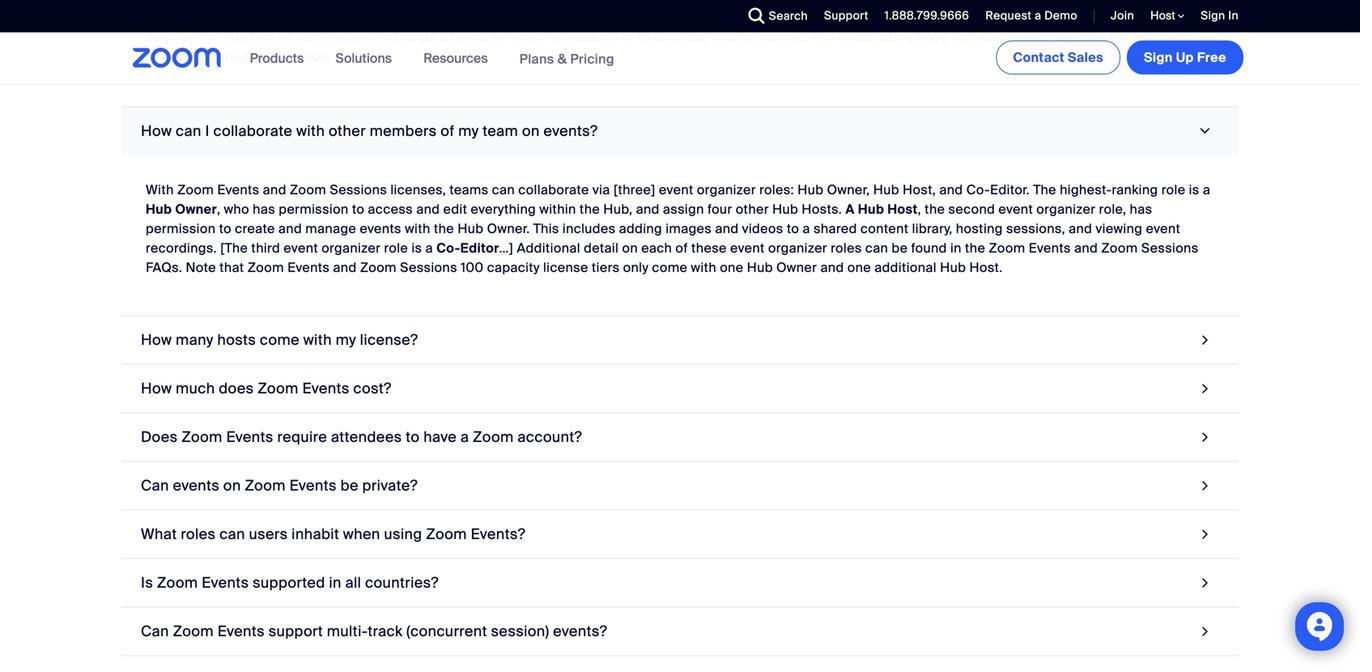 Task type: locate. For each thing, give the bounding box(es) containing it.
1 horizontal spatial host
[[1151, 8, 1179, 23]]

right image inside what roles can users inhabit when using zoom events? dropdown button
[[1199, 524, 1214, 546]]

contact sales
[[1014, 49, 1104, 66]]

event right the viewing
[[1147, 220, 1181, 237]]

0 vertical spatial second
[[172, 9, 219, 26]]

0 vertical spatial can
[[141, 477, 169, 495]]

0 horizontal spatial co-
[[437, 240, 461, 257]]

0 horizontal spatial or
[[379, 28, 392, 45]]

right image inside does zoom events require attendees to have a zoom account? dropdown button
[[1199, 426, 1214, 448]]

the up includes
[[580, 201, 600, 218]]

0 horizontal spatial one
[[720, 259, 744, 276]]

0 horizontal spatial permission
[[146, 220, 216, 237]]

organizer up four on the top of page
[[697, 181, 757, 198]]

permission inside the with zoom events and zoom sessions licenses, teams can collaborate via [three] event organizer roles: hub owner, hub host, and co-editor. the highest-ranking role is a hub owner , who has permission to access and edit everything within the hub, and assign four other hub hosts. a hub host
[[279, 201, 349, 218]]

0 vertical spatial attendees
[[644, 9, 708, 26]]

event
[[424, 9, 459, 26], [1111, 9, 1146, 26], [838, 28, 872, 45], [659, 181, 694, 198], [999, 201, 1034, 218], [1147, 220, 1181, 237], [284, 240, 318, 257], [731, 240, 765, 257]]

sign inside sign up free 'button'
[[1145, 49, 1174, 66]]

events
[[921, 9, 963, 26], [712, 28, 754, 45], [360, 220, 402, 237], [173, 477, 220, 495]]

0 horizontal spatial roles
[[181, 525, 216, 544]]

role down access
[[384, 240, 408, 257]]

2 horizontal spatial be
[[892, 240, 908, 257]]

, inside , the second event organizer role, has permission to create and manage events with the hub owner. this includes adding images and videos to a shared content library, hosting sessions, and viewing event recordings. [the third event organizer role is a
[[918, 201, 922, 218]]

2 vertical spatial right image
[[1199, 621, 1214, 643]]

solutions
[[336, 50, 392, 67]]

0 horizontal spatial in
[[329, 574, 342, 593]]

inhabit
[[292, 525, 340, 544]]

to inside the with zoom events and zoom sessions licenses, teams can collaborate via [three] event organizer roles: hub owner, hub host, and co-editor. the highest-ranking role is a hub owner , who has permission to access and edit everything within the hub, and assign four other hub hosts. a hub host
[[352, 201, 365, 218]]

1 horizontal spatial all
[[807, 9, 821, 26]]

meetings navigation
[[994, 32, 1248, 78]]

1 can from the top
[[141, 477, 169, 495]]

in
[[951, 240, 962, 257], [329, 574, 342, 593]]

collaborate up within
[[519, 181, 589, 198]]

0 horizontal spatial role
[[384, 240, 408, 257]]

has inside the with zoom events and zoom sessions licenses, teams can collaborate via [three] event organizer roles: hub owner, hub host, and co-editor. the highest-ranking role is a hub owner , who has permission to access and edit everything within the hub, and assign four other hub hosts. a hub host
[[253, 201, 275, 218]]

0 vertical spatial events?
[[544, 122, 598, 140]]

a inside the with zoom events and zoom sessions licenses, teams can collaborate via [three] event organizer roles: hub owner, hub host, and co-editor. the highest-ranking role is a hub owner , who has permission to access and edit everything within the hub, and assign four other hub hosts. a hub host
[[1204, 181, 1211, 198]]

hub up either
[[305, 9, 331, 26]]

1 or from the left
[[379, 28, 392, 45]]

, left who
[[217, 201, 221, 218]]

host down the host, at the right of the page
[[888, 201, 918, 218]]

events
[[217, 181, 260, 198], [1029, 240, 1072, 257], [288, 259, 330, 276], [303, 379, 350, 398], [226, 428, 274, 447], [290, 477, 337, 495], [202, 574, 249, 593], [218, 622, 265, 641]]

within
[[540, 201, 577, 218]]

2 right image from the top
[[1199, 378, 1214, 400]]

as
[[387, 9, 402, 26]]

1 , from the left
[[217, 201, 221, 218]]

co-editor
[[437, 240, 500, 257]]

1 vertical spatial all
[[346, 574, 362, 593]]

organizer
[[697, 181, 757, 198], [1037, 201, 1096, 218], [322, 240, 381, 257], [769, 240, 828, 257]]

can up what at the left bottom of the page
[[141, 477, 169, 495]]

0 horizontal spatial all
[[346, 574, 362, 593]]

detail
[[584, 240, 619, 257]]

collaborate inside the with zoom events and zoom sessions licenses, teams can collaborate via [three] event organizer roles: hub owner, hub host, and co-editor. the highest-ranking role is a hub owner , who has permission to access and edit everything within the hub, and assign four other hub hosts. a hub host
[[519, 181, 589, 198]]

1 horizontal spatial permission
[[279, 201, 349, 218]]

organizer down manage
[[322, 240, 381, 257]]

be left private? on the bottom
[[341, 477, 359, 495]]

events left the supported
[[202, 574, 249, 593]]

the up 'library,'
[[925, 201, 946, 218]]

1 horizontal spatial sign
[[1201, 8, 1226, 23]]

0 vertical spatial my
[[459, 122, 479, 140]]

private?
[[363, 477, 418, 495]]

these
[[692, 240, 727, 257]]

a left demo
[[1035, 8, 1042, 23]]

how left many
[[141, 331, 172, 349]]

0 vertical spatial for
[[493, 28, 510, 45]]

listing up the owner
[[1149, 9, 1187, 26]]

0 horizontal spatial attendees
[[331, 428, 402, 447]]

banner containing contact sales
[[113, 32, 1248, 85]]

1 horizontal spatial owner
[[777, 259, 818, 276]]

1 vertical spatial come
[[260, 331, 300, 349]]

1 vertical spatial right image
[[1199, 378, 1214, 400]]

is zoom events supported in all countries? button
[[122, 559, 1239, 608]]

resources
[[424, 50, 488, 67]]

that
[[220, 259, 244, 276]]

1 horizontal spatial ,
[[918, 201, 922, 218]]

the down hosting
[[966, 240, 986, 257]]

has
[[253, 201, 275, 218], [1131, 201, 1153, 218]]

view
[[776, 9, 804, 26]]

1 horizontal spatial attendees
[[644, 9, 708, 26]]

be up products
[[277, 28, 294, 45]]

right image inside how can i collaborate with other members of my team on events? dropdown button
[[1195, 124, 1217, 139]]

1 horizontal spatial my
[[459, 122, 479, 140]]

0 horizontal spatial be
[[277, 28, 294, 45]]

1 vertical spatial for
[[260, 48, 278, 65]]

events inside dropdown button
[[173, 477, 220, 495]]

a right ranking
[[1204, 181, 1211, 198]]

2 , from the left
[[918, 201, 922, 218]]

how for how much does zoom events cost?
[[141, 379, 172, 398]]

sign for sign in
[[1201, 8, 1226, 23]]

owner inside …] additional detail on each of these event organizer roles can be found in the zoom events and zoom sessions faqs. note that zoom events and zoom sessions 100 capacity license tiers only come with one hub owner and one additional hub host.
[[777, 259, 818, 276]]

organizer inside …] additional detail on each of these event organizer roles can be found in the zoom events and zoom sessions faqs. note that zoom events and zoom sessions 100 capacity license tiers only come with one hub owner and one additional hub host.
[[769, 240, 828, 257]]

events? right session)
[[553, 622, 608, 641]]

1 vertical spatial permission
[[146, 220, 216, 237]]

the inside the with zoom events and zoom sessions licenses, teams can collaborate via [three] event organizer roles: hub owner, hub host, and co-editor. the highest-ranking role is a hub owner , who has permission to access and edit everything within the hub, and assign four other hub hosts. a hub host
[[580, 201, 600, 218]]

how inside dropdown button
[[141, 331, 172, 349]]

0 vertical spatial come
[[652, 259, 688, 276]]

events? up via
[[544, 122, 598, 140]]

with inside …] additional detail on each of these event organizer roles can be found in the zoom events and zoom sessions faqs. note that zoom events and zoom sessions 100 capacity license tiers only come with one hub owner and one additional hub host.
[[691, 259, 717, 276]]

the left the different
[[841, 9, 861, 26]]

1 how from the top
[[141, 122, 172, 140]]

products
[[250, 50, 304, 67]]

one down shared
[[848, 259, 872, 276]]

host button
[[1151, 8, 1185, 23]]

to right wants
[[186, 48, 198, 65]]

on inside the second purpose of a hub is to act as an event listing page to give the hub's attendees a place to view all of the different events the hub is hosting. the event listing page on the hub can be either public or private to allow for larger audiences or to keep the events internal. the event listing page can also hold recordings the hub owner wants to spotlight for the hub.
[[181, 28, 197, 45]]

library,
[[913, 220, 953, 237]]

to left 'have'
[[406, 428, 420, 447]]

sign left in
[[1201, 8, 1226, 23]]

for
[[493, 28, 510, 45], [260, 48, 278, 65]]

can
[[141, 477, 169, 495], [141, 622, 169, 641]]

how inside "dropdown button"
[[141, 379, 172, 398]]

1 vertical spatial events?
[[553, 622, 608, 641]]

role inside the with zoom events and zoom sessions licenses, teams can collaborate via [three] event organizer roles: hub owner, hub host, and co-editor. the highest-ranking role is a hub owner , who has permission to access and edit everything within the hub, and assign four other hub hosts. a hub host
[[1162, 181, 1186, 198]]

my left the team
[[459, 122, 479, 140]]

contact sales link
[[997, 41, 1121, 75]]

0 vertical spatial host
[[1151, 8, 1179, 23]]

listing
[[462, 9, 500, 26], [1149, 9, 1187, 26], [876, 28, 914, 45]]

different
[[864, 9, 917, 26]]

0 vertical spatial sessions
[[330, 181, 387, 198]]

1 vertical spatial how
[[141, 331, 172, 349]]

0 horizontal spatial host
[[888, 201, 918, 218]]

roles
[[831, 240, 862, 257], [181, 525, 216, 544]]

create
[[235, 220, 275, 237]]

images
[[666, 220, 712, 237]]

be inside dropdown button
[[341, 477, 359, 495]]

owner
[[175, 201, 217, 218], [777, 259, 818, 276]]

and left the viewing
[[1069, 220, 1093, 237]]

right image
[[1199, 329, 1214, 351], [1199, 378, 1214, 400], [1199, 621, 1214, 643]]

1 vertical spatial co-
[[437, 240, 461, 257]]

right image inside the is zoom events supported in all countries? dropdown button
[[1199, 572, 1214, 594]]

0 vertical spatial roles
[[831, 240, 862, 257]]

1 horizontal spatial role
[[1162, 181, 1186, 198]]

is right ranking
[[1190, 181, 1200, 198]]

an
[[405, 9, 421, 26]]

other inside dropdown button
[[329, 122, 366, 140]]

events up inhabit
[[290, 477, 337, 495]]

solutions button
[[336, 32, 399, 84]]

for right allow
[[493, 28, 510, 45]]

hosts.
[[802, 201, 843, 218]]

1 horizontal spatial come
[[652, 259, 688, 276]]

attendees
[[644, 9, 708, 26], [331, 428, 402, 447]]

a right 'have'
[[461, 428, 469, 447]]

0 horizontal spatial collaborate
[[213, 122, 293, 140]]

join
[[1111, 8, 1135, 23]]

the left hub.
[[281, 48, 301, 65]]

0 vertical spatial other
[[329, 122, 366, 140]]

1.888.799.9666 button right the support
[[885, 8, 970, 23]]

hub
[[305, 9, 331, 26], [798, 181, 824, 198], [874, 181, 900, 198], [146, 201, 172, 218], [773, 201, 799, 218], [859, 201, 885, 218], [458, 220, 484, 237], [747, 259, 773, 276], [941, 259, 967, 276]]

1 horizontal spatial second
[[949, 201, 996, 218]]

1 horizontal spatial page
[[504, 9, 535, 26]]

hub down videos
[[747, 259, 773, 276]]

1.888.799.9666
[[885, 8, 970, 23]]

1 horizontal spatial listing
[[876, 28, 914, 45]]

event up meetings navigation
[[1111, 9, 1146, 26]]

of right members
[[441, 122, 455, 140]]

on inside …] additional detail on each of these event organizer roles can be found in the zoom events and zoom sessions faqs. note that zoom events and zoom sessions 100 capacity license tiers only come with one hub owner and one additional hub host.
[[623, 240, 638, 257]]

organizer down videos
[[769, 240, 828, 257]]

sign in link
[[1189, 0, 1248, 32], [1201, 8, 1239, 23]]

banner
[[113, 32, 1248, 85]]

collaborate inside dropdown button
[[213, 122, 293, 140]]

the right keep
[[688, 28, 708, 45]]

1 horizontal spatial or
[[622, 28, 635, 45]]

0 vertical spatial be
[[277, 28, 294, 45]]

2 or from the left
[[622, 28, 635, 45]]

all left countries?
[[346, 574, 362, 593]]

roles down shared
[[831, 240, 862, 257]]

or down 'hub's'
[[622, 28, 635, 45]]

second inside the second purpose of a hub is to act as an event listing page to give the hub's attendees a place to view all of the different events the hub is hosting. the event listing page on the hub can be either public or private to allow for larger audiences or to keep the events internal. the event listing page can also hold recordings the hub owner wants to spotlight for the hub.
[[172, 9, 219, 26]]

2 has from the left
[[1131, 201, 1153, 218]]

can inside …] additional detail on each of these event organizer roles can be found in the zoom events and zoom sessions faqs. note that zoom events and zoom sessions 100 capacity license tiers only come with one hub owner and one additional hub host.
[[866, 240, 889, 257]]

can
[[251, 28, 274, 45], [952, 28, 975, 45], [176, 122, 202, 140], [492, 181, 515, 198], [866, 240, 889, 257], [220, 525, 245, 544]]

roles inside …] additional detail on each of these event organizer roles can be found in the zoom events and zoom sessions faqs. note that zoom events and zoom sessions 100 capacity license tiers only come with one hub owner and one additional hub host.
[[831, 240, 862, 257]]

to inside does zoom events require attendees to have a zoom account? dropdown button
[[406, 428, 420, 447]]

2 vertical spatial be
[[341, 477, 359, 495]]

either
[[297, 28, 334, 45]]

spotlight
[[202, 48, 257, 65]]

wants
[[146, 48, 182, 65]]

right image inside how many hosts come with my license? dropdown button
[[1199, 329, 1214, 351]]

co- inside the with zoom events and zoom sessions licenses, teams can collaborate via [three] event organizer roles: hub owner, hub host, and co-editor. the highest-ranking role is a hub owner , who has permission to access and edit everything within the hub, and assign four other hub hosts. a hub host
[[967, 181, 991, 198]]

hub down 'with'
[[146, 201, 172, 218]]

in inside dropdown button
[[329, 574, 342, 593]]

product information navigation
[[238, 32, 627, 85]]

with up how much does zoom events cost?
[[304, 331, 332, 349]]

sign for sign up free
[[1145, 49, 1174, 66]]

2 how from the top
[[141, 331, 172, 349]]

0 vertical spatial how
[[141, 122, 172, 140]]

second up zoom logo
[[172, 9, 219, 26]]

with inside , the second event organizer role, has permission to create and manage events with the hub owner. this includes adding images and videos to a shared content library, hosting sessions, and viewing event recordings. [the third event organizer role is a
[[405, 220, 431, 237]]

come inside dropdown button
[[260, 331, 300, 349]]

2 horizontal spatial listing
[[1149, 9, 1187, 26]]

right image for (concurrent
[[1199, 621, 1214, 643]]

everything
[[471, 201, 536, 218]]

0 horizontal spatial sign
[[1145, 49, 1174, 66]]

sign
[[1201, 8, 1226, 23], [1145, 49, 1174, 66]]

1 vertical spatial role
[[384, 240, 408, 257]]

1 horizontal spatial has
[[1131, 201, 1153, 218]]

content
[[861, 220, 909, 237]]

join link left host dropdown button
[[1099, 0, 1139, 32]]

with down these on the right of the page
[[691, 259, 717, 276]]

second up hosting
[[949, 201, 996, 218]]

is inside , the second event organizer role, has permission to create and manage events with the hub owner. this includes adding images and videos to a shared content library, hosting sessions, and viewing event recordings. [the third event organizer role is a
[[412, 240, 422, 257]]

0 vertical spatial permission
[[279, 201, 349, 218]]

0 horizontal spatial sessions
[[330, 181, 387, 198]]

can left also at right
[[952, 28, 975, 45]]

0 horizontal spatial my
[[336, 331, 356, 349]]

the right editor.
[[1034, 181, 1057, 198]]

come right hosts
[[260, 331, 300, 349]]

second
[[172, 9, 219, 26], [949, 201, 996, 218]]

multi-
[[327, 622, 368, 641]]

1 vertical spatial host
[[888, 201, 918, 218]]

roles inside what roles can users inhabit when using zoom events? dropdown button
[[181, 525, 216, 544]]

plans & pricing link
[[520, 50, 615, 67], [520, 50, 615, 67]]

the inside …] additional detail on each of these event organizer roles can be found in the zoom events and zoom sessions faqs. note that zoom events and zoom sessions 100 capacity license tiers only come with one hub owner and one additional hub host.
[[966, 240, 986, 257]]

1 horizontal spatial co-
[[967, 181, 991, 198]]

3 right image from the top
[[1199, 621, 1214, 643]]

0 vertical spatial all
[[807, 9, 821, 26]]

1 vertical spatial my
[[336, 331, 356, 349]]

0 vertical spatial role
[[1162, 181, 1186, 198]]

or
[[379, 28, 392, 45], [622, 28, 635, 45]]

1 horizontal spatial one
[[848, 259, 872, 276]]

be up additional
[[892, 240, 908, 257]]

in
[[1229, 8, 1239, 23]]

0 horizontal spatial owner
[[175, 201, 217, 218]]

be
[[277, 28, 294, 45], [892, 240, 908, 257], [341, 477, 359, 495]]

events?
[[471, 525, 526, 544]]

can down the content
[[866, 240, 889, 257]]

the
[[584, 9, 604, 26], [841, 9, 861, 26], [966, 9, 986, 26], [200, 28, 221, 45], [688, 28, 708, 45], [1110, 28, 1131, 45], [281, 48, 301, 65], [580, 201, 600, 218], [925, 201, 946, 218], [434, 220, 454, 237], [966, 240, 986, 257]]

can left i
[[176, 122, 202, 140]]

roles right what at the left bottom of the page
[[181, 525, 216, 544]]

0 vertical spatial owner
[[175, 201, 217, 218]]

right image inside can events on zoom events be private? dropdown button
[[1199, 475, 1214, 497]]

is inside the with zoom events and zoom sessions licenses, teams can collaborate via [three] event organizer roles: hub owner, hub host, and co-editor. the highest-ranking role is a hub owner , who has permission to access and edit everything within the hub, and assign four other hub hosts. a hub host
[[1190, 181, 1200, 198]]

with inside how can i collaborate with other members of my team on events? dropdown button
[[296, 122, 325, 140]]

edit
[[444, 201, 468, 218]]

1 vertical spatial owner
[[777, 259, 818, 276]]

is
[[334, 9, 345, 26], [1017, 9, 1027, 26], [1190, 181, 1200, 198], [412, 240, 422, 257]]

additional
[[875, 259, 937, 276]]

page up wants
[[146, 28, 178, 45]]

hosting.
[[1031, 9, 1081, 26]]

0 vertical spatial sign
[[1201, 8, 1226, 23]]

0 horizontal spatial ,
[[217, 201, 221, 218]]

events inside "dropdown button"
[[303, 379, 350, 398]]

can inside the with zoom events and zoom sessions licenses, teams can collaborate via [three] event organizer roles: hub owner, hub host, and co-editor. the highest-ranking role is a hub owner , who has permission to access and edit everything within the hub, and assign four other hub hosts. a hub host
[[492, 181, 515, 198]]

0 vertical spatial in
[[951, 240, 962, 257]]

events down manage
[[288, 259, 330, 276]]

1 right image from the top
[[1199, 329, 1214, 351]]

0 horizontal spatial second
[[172, 9, 219, 26]]

ranking
[[1113, 181, 1159, 198]]

1 vertical spatial sign
[[1145, 49, 1174, 66]]

0 horizontal spatial come
[[260, 331, 300, 349]]

sessions
[[330, 181, 387, 198], [1142, 240, 1199, 257], [400, 259, 458, 276]]

found
[[912, 240, 948, 257]]

&
[[558, 50, 567, 67]]

can down is
[[141, 622, 169, 641]]

1 vertical spatial second
[[949, 201, 996, 218]]

a left place
[[711, 9, 719, 26]]

1 vertical spatial can
[[141, 622, 169, 641]]

access
[[368, 201, 413, 218]]

2 vertical spatial sessions
[[400, 259, 458, 276]]

, inside the with zoom events and zoom sessions licenses, teams can collaborate via [three] event organizer roles: hub owner, hub host, and co-editor. the highest-ranking role is a hub owner , who has permission to access and edit everything within the hub, and assign four other hub hosts. a hub host
[[217, 201, 221, 218]]

come down each
[[652, 259, 688, 276]]

2 horizontal spatial sessions
[[1142, 240, 1199, 257]]

the up wants
[[146, 9, 169, 26]]

1 vertical spatial collaborate
[[519, 181, 589, 198]]

1 vertical spatial in
[[329, 574, 342, 593]]

event right 'an'
[[424, 9, 459, 26]]

with
[[296, 122, 325, 140], [405, 220, 431, 237], [691, 259, 717, 276], [304, 331, 332, 349]]

1 horizontal spatial roles
[[831, 240, 862, 257]]

events inside , the second event organizer role, has permission to create and manage events with the hub owner. this includes adding images and videos to a shared content library, hosting sessions, and viewing event recordings. [the third event organizer role is a
[[360, 220, 402, 237]]

1.888.799.9666 button left also at right
[[873, 0, 974, 32]]

is up public
[[334, 9, 345, 26]]

event up the assign
[[659, 181, 694, 198]]

of down images
[[676, 240, 688, 257]]

have
[[424, 428, 457, 447]]

0 horizontal spatial has
[[253, 201, 275, 218]]

2 can from the top
[[141, 622, 169, 641]]

attendees down the cost? at the bottom of the page
[[331, 428, 402, 447]]

hub down the 'roles:'
[[773, 201, 799, 218]]

event down editor.
[[999, 201, 1034, 218]]

how inside dropdown button
[[141, 122, 172, 140]]

attendees up keep
[[644, 9, 708, 26]]

1 horizontal spatial be
[[341, 477, 359, 495]]

the down the support
[[811, 28, 834, 45]]

hub up "co-editor"
[[458, 220, 484, 237]]

1 has from the left
[[253, 201, 275, 218]]

right image inside how much does zoom events cost? "dropdown button"
[[1199, 378, 1214, 400]]

1 horizontal spatial collaborate
[[519, 181, 589, 198]]

and down licenses, on the top of page
[[417, 201, 440, 218]]

sessions left 100
[[400, 259, 458, 276]]

also
[[979, 28, 1005, 45]]

right image inside can zoom events support multi-track (concurrent session) events? dropdown button
[[1199, 621, 1214, 643]]

can for can zoom events support multi-track (concurrent session) events?
[[141, 622, 169, 641]]

1 vertical spatial attendees
[[331, 428, 402, 447]]

host
[[1151, 8, 1179, 23], [888, 201, 918, 218]]

and
[[263, 181, 287, 198], [940, 181, 964, 198], [417, 201, 440, 218], [636, 201, 660, 218], [279, 220, 302, 237], [716, 220, 739, 237], [1069, 220, 1093, 237], [1075, 240, 1099, 257], [333, 259, 357, 276], [821, 259, 845, 276]]

2 vertical spatial how
[[141, 379, 172, 398]]

0 vertical spatial right image
[[1199, 329, 1214, 351]]

3 how from the top
[[141, 379, 172, 398]]

has inside , the second event organizer role, has permission to create and manage events with the hub owner. this includes adding images and videos to a shared content library, hosting sessions, and viewing event recordings. [the third event organizer role is a
[[1131, 201, 1153, 218]]

1 horizontal spatial in
[[951, 240, 962, 257]]

co- down edit
[[437, 240, 461, 257]]

1 one from the left
[[720, 259, 744, 276]]

, the second event organizer role, has permission to create and manage events with the hub owner. this includes adding images and videos to a shared content library, hosting sessions, and viewing event recordings. [the third event organizer role is a
[[146, 201, 1181, 257]]

all
[[807, 9, 821, 26], [346, 574, 362, 593]]

on
[[181, 28, 197, 45], [522, 122, 540, 140], [623, 240, 638, 257], [223, 477, 241, 495]]

keep
[[654, 28, 685, 45]]

how much does zoom events cost? button
[[122, 365, 1239, 413]]

collaborate right i
[[213, 122, 293, 140]]

permission up manage
[[279, 201, 349, 218]]

how for how many hosts come with my license?
[[141, 331, 172, 349]]

0 horizontal spatial other
[[329, 122, 366, 140]]

0 vertical spatial collaborate
[[213, 122, 293, 140]]

right image
[[1195, 124, 1217, 139], [1199, 426, 1214, 448], [1199, 475, 1214, 497], [1199, 524, 1214, 546], [1199, 572, 1214, 594]]

right image for license?
[[1199, 329, 1214, 351]]

0 vertical spatial co-
[[967, 181, 991, 198]]

1 horizontal spatial other
[[736, 201, 769, 218]]

contact
[[1014, 49, 1065, 66]]



Task type: describe. For each thing, give the bounding box(es) containing it.
via
[[593, 181, 611, 198]]

hosting
[[957, 220, 1004, 237]]

with zoom events and zoom sessions licenses, teams can collaborate via [three] event organizer roles: hub owner, hub host, and co-editor. the highest-ranking role is a hub owner , who has permission to access and edit everything within the hub, and assign four other hub hosts. a hub host
[[146, 181, 1211, 218]]

users
[[249, 525, 288, 544]]

…] additional detail on each of these event organizer roles can be found in the zoom events and zoom sessions faqs. note that zoom events and zoom sessions 100 capacity license tiers only come with one hub owner and one additional hub host.
[[146, 240, 1199, 276]]

and right the host, at the right of the page
[[940, 181, 964, 198]]

when
[[343, 525, 381, 544]]

how much does zoom events cost?
[[141, 379, 392, 398]]

2 horizontal spatial hub
[[1134, 28, 1158, 45]]

what roles can users inhabit when using zoom events?
[[141, 525, 526, 544]]

the inside the with zoom events and zoom sessions licenses, teams can collaborate via [three] event organizer roles: hub owner, hub host, and co-editor. the highest-ranking role is a hub owner , who has permission to access and edit everything within the hub, and assign four other hub hosts. a hub host
[[1034, 181, 1057, 198]]

0 horizontal spatial page
[[146, 28, 178, 45]]

the left join
[[1085, 9, 1108, 26]]

and up third
[[279, 220, 302, 237]]

to up resources
[[441, 28, 454, 45]]

license
[[544, 259, 589, 276]]

host inside the with zoom events and zoom sessions licenses, teams can collaborate via [three] event organizer roles: hub owner, hub host, and co-editor. the highest-ranking role is a hub owner , who has permission to access and edit everything within the hub, and assign four other hub hosts. a hub host
[[888, 201, 918, 218]]

events left support
[[218, 622, 265, 641]]

pricing
[[571, 50, 615, 67]]

demo
[[1045, 8, 1078, 23]]

zoom inside "dropdown button"
[[258, 379, 299, 398]]

organizer inside the with zoom events and zoom sessions licenses, teams can collaborate via [three] event organizer roles: hub owner, hub host, and co-editor. the highest-ranking role is a hub owner , who has permission to access and edit everything within the hub, and assign four other hub hosts. a hub host
[[697, 181, 757, 198]]

and down the viewing
[[1075, 240, 1099, 257]]

with inside how many hosts come with my license? dropdown button
[[304, 331, 332, 349]]

third
[[251, 240, 280, 257]]

support
[[269, 622, 323, 641]]

to up the [the
[[219, 220, 232, 237]]

permission inside , the second event organizer role, has permission to create and manage events with the hub owner. this includes adding images and videos to a shared content library, hosting sessions, and viewing event recordings. [the third event organizer role is a
[[146, 220, 216, 237]]

internal.
[[757, 28, 808, 45]]

the down edit
[[434, 220, 454, 237]]

a up either
[[294, 9, 302, 26]]

0 horizontal spatial for
[[260, 48, 278, 65]]

zoom logo image
[[133, 48, 222, 68]]

sessions,
[[1007, 220, 1066, 237]]

…]
[[500, 240, 514, 257]]

shared
[[814, 220, 858, 237]]

role inside , the second event organizer role, has permission to create and manage events with the hub owner. this includes adding images and videos to a shared content library, hosting sessions, and viewing event recordings. [the third event organizer role is a
[[384, 240, 408, 257]]

who
[[224, 201, 249, 218]]

i
[[205, 122, 210, 140]]

the down join
[[1110, 28, 1131, 45]]

owner,
[[827, 181, 870, 198]]

teams
[[450, 181, 489, 198]]

be inside …] additional detail on each of these event organizer roles can be found in the zoom events and zoom sessions faqs. note that zoom events and zoom sessions 100 capacity license tiers only come with one hub owner and one additional hub host.
[[892, 240, 908, 257]]

audiences
[[553, 28, 618, 45]]

how many hosts come with my license? button
[[122, 316, 1239, 365]]

[the
[[220, 240, 248, 257]]

adding
[[619, 220, 663, 237]]

is up the hold
[[1017, 9, 1027, 26]]

editor
[[461, 240, 500, 257]]

and down manage
[[333, 259, 357, 276]]

the up also at right
[[966, 9, 986, 26]]

hub.
[[305, 48, 332, 65]]

sales
[[1069, 49, 1104, 66]]

attendees inside dropdown button
[[331, 428, 402, 447]]

a left "co-editor"
[[426, 240, 433, 257]]

and down four on the top of page
[[716, 220, 739, 237]]

how for how can i collaborate with other members of my team on events?
[[141, 122, 172, 140]]

a down hosts. at the right top of the page
[[803, 220, 811, 237]]

what
[[141, 525, 177, 544]]

the up spotlight
[[200, 28, 221, 45]]

2 one from the left
[[848, 259, 872, 276]]

to left give
[[539, 9, 551, 26]]

events down does
[[226, 428, 274, 447]]

sign up free button
[[1128, 41, 1244, 75]]

team
[[483, 122, 519, 140]]

hub down found
[[941, 259, 967, 276]]

to left act
[[348, 9, 361, 26]]

event inside the with zoom events and zoom sessions licenses, teams can collaborate via [three] event organizer roles: hub owner, hub host, and co-editor. the highest-ranking role is a hub owner , who has permission to access and edit everything within the hub, and assign four other hub hosts. a hub host
[[659, 181, 694, 198]]

search
[[769, 9, 808, 23]]

session)
[[491, 622, 550, 641]]

faqs.
[[146, 259, 182, 276]]

0 horizontal spatial listing
[[462, 9, 500, 26]]

sign up free
[[1145, 49, 1227, 66]]

of inside how can i collaborate with other members of my team on events? dropdown button
[[441, 122, 455, 140]]

organizer down highest-
[[1037, 201, 1096, 218]]

events down sessions,
[[1029, 240, 1072, 257]]

what roles can users inhabit when using zoom events? button
[[122, 511, 1239, 559]]

does
[[141, 428, 178, 447]]

request
[[986, 8, 1032, 23]]

role,
[[1100, 201, 1127, 218]]

events inside the with zoom events and zoom sessions licenses, teams can collaborate via [three] event organizer roles: hub owner, hub host, and co-editor. the highest-ranking role is a hub owner , who has permission to access and edit everything within the hub, and assign four other hub hosts. a hub host
[[217, 181, 260, 198]]

require
[[277, 428, 327, 447]]

additional
[[517, 240, 581, 257]]

in inside …] additional detail on each of these event organizer roles can be found in the zoom events and zoom sessions faqs. note that zoom events and zoom sessions 100 capacity license tiers only come with one hub owner and one additional hub host.
[[951, 240, 962, 257]]

capacity
[[487, 259, 540, 276]]

host inside dropdown button
[[1151, 8, 1179, 23]]

1 horizontal spatial for
[[493, 28, 510, 45]]

much
[[176, 379, 215, 398]]

four
[[708, 201, 733, 218]]

event down the support
[[838, 28, 872, 45]]

sessions inside the with zoom events and zoom sessions licenses, teams can collaborate via [three] event organizer roles: hub owner, hub host, and co-editor. the highest-ranking role is a hub owner , who has permission to access and edit everything within the hub, and assign four other hub hosts. a hub host
[[330, 181, 387, 198]]

highest-
[[1061, 181, 1113, 198]]

does zoom events require attendees to have a zoom account? button
[[122, 413, 1239, 462]]

owner inside the with zoom events and zoom sessions licenses, teams can collaborate via [three] event organizer roles: hub owner, hub host, and co-editor. the highest-ranking role is a hub owner , who has permission to access and edit everything within the hub, and assign four other hub hosts. a hub host
[[175, 201, 217, 218]]

can for can events on zoom events be private?
[[141, 477, 169, 495]]

[three]
[[614, 181, 656, 198]]

events down place
[[712, 28, 754, 45]]

all inside the second purpose of a hub is to act as an event listing page to give the hub's attendees a place to view all of the different events the hub is hosting. the event listing page on the hub can be either public or private to allow for larger audiences or to keep the events internal. the event listing page can also hold recordings the hub owner wants to spotlight for the hub.
[[807, 9, 821, 26]]

100
[[461, 259, 484, 276]]

hold
[[1008, 28, 1036, 45]]

cost?
[[354, 379, 392, 398]]

hosts
[[217, 331, 256, 349]]

my inside dropdown button
[[336, 331, 356, 349]]

a inside dropdown button
[[461, 428, 469, 447]]

does zoom events require attendees to have a zoom account?
[[141, 428, 582, 447]]

and down shared
[[821, 259, 845, 276]]

with
[[146, 181, 174, 198]]

0 horizontal spatial hub
[[224, 28, 248, 45]]

event right third
[[284, 240, 318, 257]]

of right purpose
[[278, 9, 291, 26]]

to left keep
[[638, 28, 651, 45]]

up
[[1177, 49, 1195, 66]]

and up 'adding' at the top of page
[[636, 201, 660, 218]]

each
[[642, 240, 673, 257]]

1 vertical spatial sessions
[[1142, 240, 1199, 257]]

2 horizontal spatial page
[[917, 28, 949, 45]]

plans
[[520, 50, 555, 67]]

place
[[722, 9, 757, 26]]

larger
[[513, 28, 550, 45]]

hub,
[[604, 201, 633, 218]]

and up create
[[263, 181, 287, 198]]

join link up meetings navigation
[[1111, 8, 1135, 23]]

event inside …] additional detail on each of these event organizer roles can be found in the zoom events and zoom sessions faqs. note that zoom events and zoom sessions 100 capacity license tiers only come with one hub owner and one additional hub host.
[[731, 240, 765, 257]]

can down purpose
[[251, 28, 274, 45]]

to right videos
[[787, 220, 800, 237]]

attendees inside the second purpose of a hub is to act as an event listing page to give the hub's attendees a place to view all of the different events the hub is hosting. the event listing page on the hub can be either public or private to allow for larger audiences or to keep the events internal. the event listing page can also hold recordings the hub owner wants to spotlight for the hub.
[[644, 9, 708, 26]]

how can i collaborate with other members of my team on events? button
[[122, 107, 1239, 156]]

all inside dropdown button
[[346, 574, 362, 593]]

free
[[1198, 49, 1227, 66]]

plans & pricing
[[520, 50, 615, 67]]

hub inside , the second event organizer role, has permission to create and manage events with the hub owner. this includes adding images and videos to a shared content library, hosting sessions, and viewing event recordings. [the third event organizer role is a
[[458, 220, 484, 237]]

can left the users
[[220, 525, 245, 544]]

licenses,
[[391, 181, 446, 198]]

to left view in the top right of the page
[[760, 9, 773, 26]]

roles:
[[760, 181, 795, 198]]

other inside the with zoom events and zoom sessions licenses, teams can collaborate via [three] event organizer roles: hub owner, hub host, and co-editor. the highest-ranking role is a hub owner , who has permission to access and edit everything within the hub, and assign four other hub hosts. a hub host
[[736, 201, 769, 218]]

1 horizontal spatial hub
[[990, 9, 1013, 26]]

private
[[395, 28, 438, 45]]

how many hosts come with my license?
[[141, 331, 418, 349]]

hub left the host, at the right of the page
[[874, 181, 900, 198]]

1 horizontal spatial sessions
[[400, 259, 458, 276]]

hub's
[[608, 9, 641, 26]]

hub up hosts. at the right top of the page
[[798, 181, 824, 198]]

right image for events?
[[1199, 524, 1214, 546]]

hub right a
[[859, 201, 885, 218]]

give
[[555, 9, 580, 26]]

hub inside the second purpose of a hub is to act as an event listing page to give the hub's attendees a place to view all of the different events the hub is hosting. the event listing page on the hub can be either public or private to allow for larger audiences or to keep the events internal. the event listing page can also hold recordings the hub owner wants to spotlight for the hub.
[[305, 9, 331, 26]]

host.
[[970, 259, 1003, 276]]

account?
[[518, 428, 582, 447]]

many
[[176, 331, 214, 349]]

owner
[[1161, 28, 1199, 45]]

does
[[219, 379, 254, 398]]

only
[[623, 259, 649, 276]]

assign
[[663, 201, 705, 218]]

products button
[[250, 32, 311, 84]]

my inside dropdown button
[[459, 122, 479, 140]]

owner.
[[487, 220, 530, 237]]

can zoom events support multi-track (concurrent session) events?
[[141, 622, 608, 641]]

events right the different
[[921, 9, 963, 26]]

right image for zoom
[[1199, 426, 1214, 448]]

sign in
[[1201, 8, 1239, 23]]

of inside …] additional detail on each of these event organizer roles can be found in the zoom events and zoom sessions faqs. note that zoom events and zoom sessions 100 capacity license tiers only come with one hub owner and one additional hub host.
[[676, 240, 688, 257]]

is
[[141, 574, 153, 593]]

recordings.
[[146, 240, 217, 257]]

second inside , the second event organizer role, has permission to create and manage events with the hub owner. this includes adding images and videos to a shared content library, hosting sessions, and viewing event recordings. [the third event organizer role is a
[[949, 201, 996, 218]]

come inside …] additional detail on each of these event organizer roles can be found in the zoom events and zoom sessions faqs. note that zoom events and zoom sessions 100 capacity license tiers only come with one hub owner and one additional hub host.
[[652, 259, 688, 276]]

right image for my
[[1195, 124, 1217, 139]]

the up audiences
[[584, 9, 604, 26]]

be inside the second purpose of a hub is to act as an event listing page to give the hub's attendees a place to view all of the different events the hub is hosting. the event listing page on the hub can be either public or private to allow for larger audiences or to keep the events internal. the event listing page can also hold recordings the hub owner wants to spotlight for the hub.
[[277, 28, 294, 45]]

of right view in the top right of the page
[[825, 9, 837, 26]]

a
[[846, 201, 855, 218]]



Task type: vqa. For each thing, say whether or not it's contained in the screenshot.
leftmost application
no



